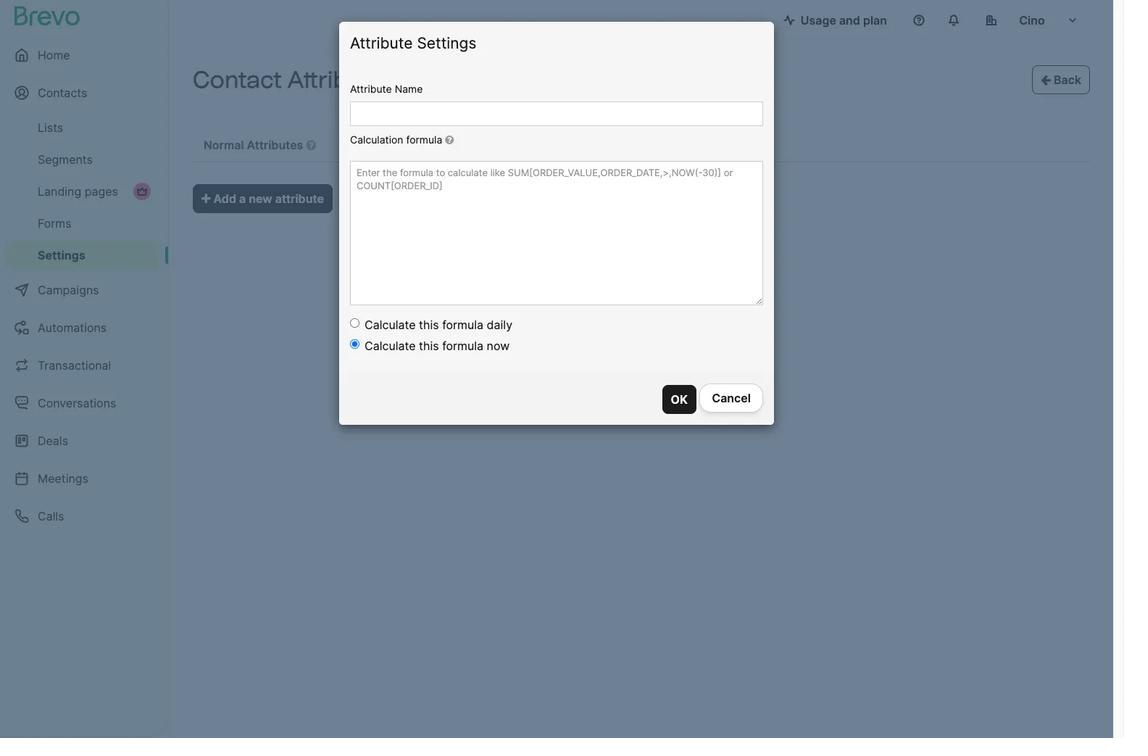 Task type: locate. For each thing, give the bounding box(es) containing it.
1 vertical spatial transactional
[[38, 358, 111, 373]]

0 vertical spatial transactional
[[338, 138, 415, 152]]

attributes up "calculation"
[[287, 66, 396, 94]]

cino button
[[975, 6, 1091, 35]]

pages
[[85, 184, 118, 199]]

home link
[[6, 38, 160, 73]]

calculate this formula daily
[[365, 318, 513, 332]]

usage
[[801, 13, 837, 28]]

normal attributes
[[204, 138, 306, 152]]

settings
[[417, 34, 477, 52], [38, 248, 86, 263]]

add a new attribute link
[[193, 184, 333, 213]]

automations link
[[6, 310, 160, 345]]

1 vertical spatial this
[[419, 339, 439, 353]]

settings up name on the left top of the page
[[417, 34, 477, 52]]

calculation
[[350, 134, 404, 146]]

lists link
[[6, 113, 160, 142]]

usage and plan button
[[772, 6, 899, 35]]

0 vertical spatial formula
[[406, 134, 443, 146]]

plan
[[864, 13, 888, 28]]

2 calculate from the top
[[365, 339, 416, 353]]

this for daily
[[419, 318, 439, 332]]

question circle image
[[445, 135, 454, 145]]

normal attributes link
[[193, 129, 327, 162]]

calculate down calculate this formula daily
[[365, 339, 416, 353]]

forms
[[38, 216, 71, 231]]

None radio
[[350, 319, 360, 328], [350, 340, 360, 349], [350, 319, 360, 328], [350, 340, 360, 349]]

lists
[[38, 120, 63, 135]]

new
[[249, 191, 273, 206]]

1 calculate from the top
[[365, 318, 416, 332]]

ok
[[671, 392, 688, 407]]

normal
[[204, 138, 244, 152]]

contacts link
[[6, 75, 160, 110]]

this up calculate this formula now
[[419, 318, 439, 332]]

add a new attribute
[[211, 191, 324, 206]]

campaigns
[[38, 283, 99, 297]]

transactional attributes link
[[328, 129, 498, 162]]

1 attribute from the top
[[350, 34, 413, 52]]

1 vertical spatial formula
[[443, 318, 484, 332]]

transactional down automations
[[38, 358, 111, 373]]

segments
[[38, 152, 93, 167]]

formula left question circle image
[[406, 134, 443, 146]]

attribute left name on the left top of the page
[[350, 83, 392, 95]]

transactional inside transactional attributes link
[[338, 138, 415, 152]]

campaigns link
[[6, 273, 160, 308]]

transactional
[[338, 138, 415, 152], [38, 358, 111, 373]]

this
[[419, 318, 439, 332], [419, 339, 439, 353]]

attributes left question circle icon at the top
[[247, 138, 303, 152]]

formula for daily
[[443, 318, 484, 332]]

transactional inside transactional link
[[38, 358, 111, 373]]

0 vertical spatial attribute
[[350, 34, 413, 52]]

calculate for calculate this formula daily
[[365, 318, 416, 332]]

deals link
[[6, 424, 160, 458]]

calculate for calculate this formula now
[[365, 339, 416, 353]]

landing
[[38, 184, 81, 199]]

attributes down name on the left top of the page
[[417, 138, 474, 152]]

settings link
[[6, 241, 160, 270]]

1 vertical spatial attribute
[[350, 83, 392, 95]]

2 attribute from the top
[[350, 83, 392, 95]]

calculate up calculate this formula now
[[365, 318, 416, 332]]

formula
[[406, 134, 443, 146], [443, 318, 484, 332], [443, 339, 484, 353]]

0 vertical spatial settings
[[417, 34, 477, 52]]

ok button
[[663, 385, 697, 414]]

plus image
[[202, 193, 211, 205]]

0 vertical spatial calculate
[[365, 318, 416, 332]]

calculation formula
[[350, 134, 445, 146]]

attributes
[[287, 66, 396, 94], [247, 138, 303, 152], [417, 138, 474, 152]]

calculate
[[365, 318, 416, 332], [365, 339, 416, 353]]

attribute
[[350, 34, 413, 52], [350, 83, 392, 95]]

formula down calculate this formula daily
[[443, 339, 484, 353]]

formula up calculate this formula now
[[443, 318, 484, 332]]

2 this from the top
[[419, 339, 439, 353]]

cancel button
[[700, 384, 764, 413]]

transactional down attribute name
[[338, 138, 415, 152]]

1 horizontal spatial transactional
[[338, 138, 415, 152]]

None text field
[[350, 102, 764, 126]]

meetings link
[[6, 461, 160, 496]]

now
[[487, 339, 510, 353]]

1 horizontal spatial settings
[[417, 34, 477, 52]]

this down calculate this formula daily
[[419, 339, 439, 353]]

0 horizontal spatial transactional
[[38, 358, 111, 373]]

2 vertical spatial formula
[[443, 339, 484, 353]]

segments link
[[6, 145, 160, 174]]

daily
[[487, 318, 513, 332]]

arrow left image
[[1042, 74, 1052, 86]]

1 this from the top
[[419, 318, 439, 332]]

1 vertical spatial calculate
[[365, 339, 416, 353]]

settings down forms on the top of the page
[[38, 248, 86, 263]]

attribute up attribute name
[[350, 34, 413, 52]]

0 horizontal spatial settings
[[38, 248, 86, 263]]

0 vertical spatial this
[[419, 318, 439, 332]]

name
[[395, 83, 423, 95]]



Task type: describe. For each thing, give the bounding box(es) containing it.
contacts
[[38, 86, 87, 100]]

automations
[[38, 321, 107, 335]]

question circle image
[[306, 139, 316, 151]]

attributes for transactional attributes
[[417, 138, 474, 152]]

meetings
[[38, 471, 88, 486]]

Enter the formula to calculate like SUM[ORDER_VALUE,ORDER_DATE,>,NOW(-30)] or COUNT[ORDER_ID] text field
[[350, 161, 764, 306]]

attribute for attribute settings
[[350, 34, 413, 52]]

attribute name
[[350, 83, 423, 95]]

contact attributes
[[193, 66, 396, 94]]

attribute
[[275, 191, 324, 206]]

calculate this formula now
[[365, 339, 510, 353]]

conversations
[[38, 396, 116, 410]]

transactional for transactional attributes
[[338, 138, 415, 152]]

home
[[38, 48, 70, 62]]

cino
[[1020, 13, 1046, 28]]

attributes for normal attributes
[[247, 138, 303, 152]]

and
[[840, 13, 861, 28]]

forms link
[[6, 209, 160, 238]]

attribute settings
[[350, 34, 477, 52]]

back link
[[1033, 65, 1091, 94]]

transactional for transactional
[[38, 358, 111, 373]]

attributes for contact attributes
[[287, 66, 396, 94]]

back
[[1052, 73, 1082, 87]]

left___rvooi image
[[136, 186, 148, 197]]

transactional link
[[6, 348, 160, 383]]

conversations link
[[6, 386, 160, 421]]

deals
[[38, 434, 68, 448]]

calls link
[[6, 499, 160, 534]]

landing pages
[[38, 184, 118, 199]]

add
[[214, 191, 236, 206]]

contact
[[193, 66, 282, 94]]

calls
[[38, 509, 64, 524]]

this for now
[[419, 339, 439, 353]]

attribute for attribute name
[[350, 83, 392, 95]]

formula for now
[[443, 339, 484, 353]]

landing pages link
[[6, 177, 160, 206]]

transactional attributes
[[338, 138, 477, 152]]

a
[[239, 191, 246, 206]]

cancel
[[712, 391, 751, 406]]

1 vertical spatial settings
[[38, 248, 86, 263]]

usage and plan
[[801, 13, 888, 28]]



Task type: vqa. For each thing, say whether or not it's contained in the screenshot.
schults inc
no



